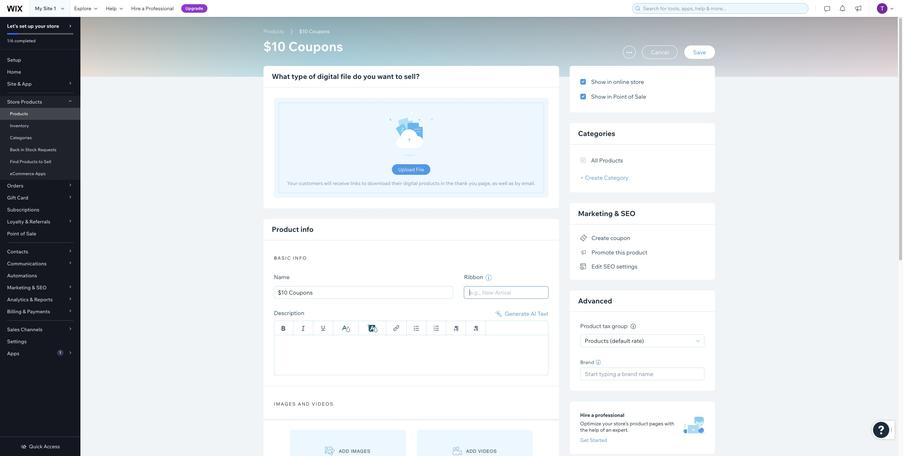 Task type: describe. For each thing, give the bounding box(es) containing it.
marketing inside popup button
[[7, 285, 31, 291]]

categories inside sidebar element
[[10, 135, 32, 141]]

subscriptions
[[7, 207, 39, 213]]

1 vertical spatial $10 coupons
[[264, 38, 343, 54]]

hire for hire a professional
[[581, 413, 591, 419]]

automations
[[7, 273, 37, 279]]

hire for hire a professional
[[131, 5, 141, 12]]

file
[[341, 72, 351, 81]]

marketing & seo inside $10 coupons form
[[579, 209, 636, 218]]

promote coupon image
[[581, 235, 588, 242]]

access
[[44, 444, 60, 450]]

create inside button
[[592, 235, 610, 242]]

name
[[274, 274, 290, 281]]

create coupon
[[592, 235, 631, 242]]

find products to sell link
[[0, 156, 80, 168]]

billing
[[7, 309, 22, 315]]

1 vertical spatial $10
[[264, 38, 286, 54]]

text
[[538, 311, 549, 318]]

my site 1
[[35, 5, 56, 12]]

home
[[7, 69, 21, 75]]

show in online store
[[592, 78, 645, 85]]

quick access
[[29, 444, 60, 450]]

marketing & seo button
[[0, 282, 80, 294]]

loyalty & referrals button
[[0, 216, 80, 228]]

1 horizontal spatial apps
[[35, 171, 46, 177]]

billing & payments button
[[0, 306, 80, 318]]

show for show in online store
[[592, 78, 606, 85]]

your customers will receive links to download their digital products in the thank you page, as well as by email.
[[287, 180, 536, 187]]

site & app button
[[0, 78, 80, 90]]

a for professional
[[592, 413, 594, 419]]

product inside optimize your store's product pages with the help of an expert.
[[630, 421, 649, 427]]

to inside sidebar element
[[39, 159, 43, 165]]

store products button
[[0, 96, 80, 108]]

online
[[614, 78, 630, 85]]

and
[[298, 402, 310, 407]]

of inside optimize your store's product pages with the help of an expert.
[[601, 427, 605, 434]]

videos
[[479, 449, 497, 455]]

help
[[589, 427, 600, 434]]

let's set up your store
[[7, 23, 59, 29]]

products (default rate)
[[585, 338, 644, 345]]

0 vertical spatial seo
[[621, 209, 636, 218]]

your inside sidebar element
[[35, 23, 46, 29]]

gift card button
[[0, 192, 80, 204]]

settings link
[[0, 336, 80, 348]]

requests
[[38, 147, 57, 153]]

home link
[[0, 66, 80, 78]]

help button
[[102, 0, 127, 17]]

professional
[[146, 5, 174, 12]]

create coupon button
[[581, 233, 631, 243]]

edit seo settings button
[[581, 262, 638, 272]]

sell?
[[404, 72, 420, 81]]

loyalty
[[7, 219, 24, 225]]

want
[[378, 72, 394, 81]]

all
[[592, 157, 598, 164]]

& for site & app popup button
[[17, 81, 21, 87]]

generate ai text
[[505, 311, 549, 318]]

the inside optimize your store's product pages with the help of an expert.
[[581, 427, 588, 434]]

set
[[19, 23, 27, 29]]

add images
[[339, 449, 371, 455]]

ribbon
[[464, 274, 485, 281]]

basic
[[274, 256, 291, 261]]

site inside popup button
[[7, 81, 16, 87]]

+ create category
[[581, 174, 629, 181]]

category
[[604, 174, 629, 181]]

2 horizontal spatial to
[[396, 72, 403, 81]]

receive
[[333, 180, 349, 187]]

ecommerce apps link
[[0, 168, 80, 180]]

false text field
[[274, 335, 549, 376]]

thank
[[455, 180, 468, 187]]

well
[[499, 180, 508, 187]]

let's
[[7, 23, 18, 29]]

1 vertical spatial digital
[[404, 180, 418, 187]]

sale inside $10 coupons form
[[635, 93, 647, 100]]

card
[[17, 195, 28, 201]]

of right type
[[309, 72, 316, 81]]

settings
[[7, 339, 27, 345]]

0 vertical spatial digital
[[318, 72, 339, 81]]

product tax group
[[581, 323, 629, 330]]

info tooltip image
[[631, 324, 636, 330]]

upload file button
[[392, 165, 431, 175]]

subscriptions link
[[0, 204, 80, 216]]

page,
[[479, 180, 492, 187]]

quick
[[29, 444, 43, 450]]

will
[[324, 180, 332, 187]]

back in stock requests link
[[0, 144, 80, 156]]

group
[[612, 323, 628, 330]]

store's
[[614, 421, 629, 427]]

upgrade
[[186, 6, 203, 11]]

upload file
[[399, 167, 424, 173]]

what type of digital file do you want to sell?
[[272, 72, 420, 81]]

2 as from the left
[[509, 180, 514, 187]]

point inside $10 coupons form
[[614, 93, 627, 100]]

cancel button
[[643, 46, 678, 59]]

of inside point of sale link
[[20, 231, 25, 237]]

add for add images
[[339, 449, 350, 455]]

videos icon image
[[453, 447, 462, 456]]

back in stock requests
[[10, 147, 57, 153]]

upload
[[399, 167, 415, 173]]

find products to sell
[[10, 159, 51, 165]]

1/6 completed
[[7, 38, 36, 43]]

point inside sidebar element
[[7, 231, 19, 237]]

quick access button
[[21, 444, 60, 450]]

0 vertical spatial create
[[586, 174, 603, 181]]

a for professional
[[142, 5, 145, 12]]

upgrade button
[[181, 4, 208, 13]]

contacts
[[7, 249, 28, 255]]

my
[[35, 5, 42, 12]]

& inside $10 coupons form
[[615, 209, 620, 218]]

0 vertical spatial site
[[43, 5, 53, 12]]

show in point of sale
[[592, 93, 647, 100]]

+ create category button
[[581, 174, 629, 181]]

app
[[22, 81, 32, 87]]

sale inside sidebar element
[[26, 231, 36, 237]]

sales
[[7, 327, 20, 333]]

in for stock
[[21, 147, 24, 153]]

product for product tax group
[[581, 323, 602, 330]]

1 vertical spatial apps
[[7, 351, 19, 357]]

add for add videos
[[467, 449, 477, 455]]

started
[[590, 438, 608, 444]]

seo inside "button"
[[604, 263, 616, 270]]

in for point
[[608, 93, 612, 100]]

settings
[[617, 263, 638, 270]]

1 horizontal spatial $10
[[299, 28, 308, 35]]

professional
[[596, 413, 625, 419]]

ecommerce apps
[[10, 171, 46, 177]]



Task type: locate. For each thing, give the bounding box(es) containing it.
0 vertical spatial $10 coupons
[[299, 28, 330, 35]]

marketing inside $10 coupons form
[[579, 209, 613, 218]]

0 horizontal spatial seo
[[36, 285, 47, 291]]

0 horizontal spatial 1
[[54, 5, 56, 12]]

of
[[309, 72, 316, 81], [629, 93, 634, 100], [20, 231, 25, 237], [601, 427, 605, 434]]

to left sell?
[[396, 72, 403, 81]]

videos
[[312, 402, 334, 407]]

1 add from the left
[[339, 449, 350, 455]]

product inside button
[[627, 249, 648, 256]]

images
[[274, 402, 296, 407]]

hire up optimize
[[581, 413, 591, 419]]

point down online
[[614, 93, 627, 100]]

& for billing & payments popup button
[[23, 309, 26, 315]]

1 horizontal spatial products link
[[260, 28, 288, 35]]

& right loyalty
[[25, 219, 28, 225]]

0 horizontal spatial apps
[[7, 351, 19, 357]]

seo up analytics & reports popup button
[[36, 285, 47, 291]]

1 vertical spatial create
[[592, 235, 610, 242]]

categories up all
[[579, 129, 616, 138]]

back
[[10, 147, 20, 153]]

analytics
[[7, 297, 29, 303]]

point down loyalty
[[7, 231, 19, 237]]

coupons
[[309, 28, 330, 35], [289, 38, 343, 54]]

you left page,
[[469, 180, 478, 187]]

completed
[[14, 38, 36, 43]]

0 horizontal spatial add
[[339, 449, 350, 455]]

site
[[43, 5, 53, 12], [7, 81, 16, 87]]

show left online
[[592, 78, 606, 85]]

images
[[351, 449, 371, 455]]

seo right the edit
[[604, 263, 616, 270]]

2 vertical spatial seo
[[36, 285, 47, 291]]

customers
[[299, 180, 323, 187]]

1 vertical spatial coupons
[[289, 38, 343, 54]]

sale down the show in online store
[[635, 93, 647, 100]]

Start typing a brand name field
[[583, 369, 702, 381]]

marketing & seo up create coupon button
[[579, 209, 636, 218]]

you
[[364, 72, 376, 81], [469, 180, 478, 187]]

add right videos icon
[[467, 449, 477, 455]]

the left thank
[[446, 180, 454, 187]]

0 horizontal spatial sale
[[26, 231, 36, 237]]

$10 coupons
[[299, 28, 330, 35], [264, 38, 343, 54]]

1 vertical spatial store
[[631, 78, 645, 85]]

0 vertical spatial product
[[627, 249, 648, 256]]

0 vertical spatial marketing
[[579, 209, 613, 218]]

generate ai text button
[[494, 310, 549, 318]]

& left app on the top
[[17, 81, 21, 87]]

type
[[292, 72, 307, 81]]

1 horizontal spatial categories
[[579, 129, 616, 138]]

2 add from the left
[[467, 449, 477, 455]]

1 vertical spatial show
[[592, 93, 606, 100]]

sidebar element
[[0, 17, 80, 457]]

1 horizontal spatial you
[[469, 180, 478, 187]]

explore
[[74, 5, 91, 12]]

0 vertical spatial point
[[614, 93, 627, 100]]

1 horizontal spatial seo
[[604, 263, 616, 270]]

& for loyalty & referrals dropdown button
[[25, 219, 28, 225]]

0 horizontal spatial categories
[[10, 135, 32, 141]]

1 vertical spatial point
[[7, 231, 19, 237]]

Add a product name text field
[[274, 287, 454, 299]]

1 down "settings" link
[[59, 351, 61, 356]]

seo inside popup button
[[36, 285, 47, 291]]

0 horizontal spatial to
[[39, 159, 43, 165]]

in inside sidebar element
[[21, 147, 24, 153]]

hire right the help "button"
[[131, 5, 141, 12]]

1 vertical spatial info
[[293, 256, 307, 261]]

& inside marketing & seo popup button
[[32, 285, 35, 291]]

0 horizontal spatial product
[[272, 225, 299, 234]]

products inside popup button
[[21, 99, 42, 105]]

to right links
[[362, 180, 367, 187]]

1 vertical spatial 1
[[59, 351, 61, 356]]

your down professional
[[603, 421, 613, 427]]

marketing up analytics
[[7, 285, 31, 291]]

links
[[351, 180, 361, 187]]

of left an on the bottom right of page
[[601, 427, 605, 434]]

1 horizontal spatial sale
[[635, 93, 647, 100]]

cancel
[[651, 49, 670, 56]]

2 show from the top
[[592, 93, 606, 100]]

+
[[581, 174, 584, 181]]

0 vertical spatial coupons
[[309, 28, 330, 35]]

marketing & seo
[[579, 209, 636, 218], [7, 285, 47, 291]]

stock
[[25, 147, 37, 153]]

you right do
[[364, 72, 376, 81]]

digital right their
[[404, 180, 418, 187]]

get started
[[581, 438, 608, 444]]

your
[[287, 180, 298, 187]]

1 horizontal spatial marketing & seo
[[579, 209, 636, 218]]

0 horizontal spatial point
[[7, 231, 19, 237]]

& inside billing & payments popup button
[[23, 309, 26, 315]]

point of sale link
[[0, 228, 80, 240]]

sale
[[635, 93, 647, 100], [26, 231, 36, 237]]

marketing
[[579, 209, 613, 218], [7, 285, 31, 291]]

product left tax
[[581, 323, 602, 330]]

your inside optimize your store's product pages with the help of an expert.
[[603, 421, 613, 427]]

1 vertical spatial to
[[39, 159, 43, 165]]

with
[[665, 421, 675, 427]]

inventory link
[[0, 120, 80, 132]]

0 vertical spatial hire
[[131, 5, 141, 12]]

apps down find products to sell link
[[35, 171, 46, 177]]

in down the show in online store
[[608, 93, 612, 100]]

point
[[614, 93, 627, 100], [7, 231, 19, 237]]

seo settings image
[[581, 264, 588, 270]]

hire a professional
[[131, 5, 174, 12]]

add right gallery image at bottom left
[[339, 449, 350, 455]]

products
[[419, 180, 440, 187]]

sales channels
[[7, 327, 42, 333]]

promote this product button
[[581, 248, 648, 258]]

0 vertical spatial product
[[272, 225, 299, 234]]

product right this
[[627, 249, 648, 256]]

0 vertical spatial the
[[446, 180, 454, 187]]

0 horizontal spatial as
[[493, 180, 498, 187]]

site down home at the top left of the page
[[7, 81, 16, 87]]

1 horizontal spatial the
[[581, 427, 588, 434]]

0 vertical spatial your
[[35, 23, 46, 29]]

store right online
[[631, 78, 645, 85]]

promote this product
[[592, 249, 648, 256]]

0 horizontal spatial site
[[7, 81, 16, 87]]

1 horizontal spatial digital
[[404, 180, 418, 187]]

2 horizontal spatial seo
[[621, 209, 636, 218]]

0 horizontal spatial $10
[[264, 38, 286, 54]]

categories link
[[0, 132, 80, 144]]

in right products
[[441, 180, 445, 187]]

$10 coupons form
[[80, 17, 904, 457]]

1/6
[[7, 38, 13, 43]]

a inside $10 coupons form
[[592, 413, 594, 419]]

0 vertical spatial a
[[142, 5, 145, 12]]

reports
[[34, 297, 53, 303]]

marketing & seo up analytics & reports
[[7, 285, 47, 291]]

0 horizontal spatial you
[[364, 72, 376, 81]]

0 vertical spatial 1
[[54, 5, 56, 12]]

1 horizontal spatial store
[[631, 78, 645, 85]]

what
[[272, 72, 290, 81]]

of down loyalty & referrals at the top of the page
[[20, 231, 25, 237]]

ai
[[531, 311, 537, 318]]

as left the by
[[509, 180, 514, 187]]

& inside site & app popup button
[[17, 81, 21, 87]]

& for analytics & reports popup button
[[30, 297, 33, 303]]

1 horizontal spatial 1
[[59, 351, 61, 356]]

add
[[339, 449, 350, 455], [467, 449, 477, 455]]

0 horizontal spatial digital
[[318, 72, 339, 81]]

1 vertical spatial product
[[581, 323, 602, 330]]

seo
[[621, 209, 636, 218], [604, 263, 616, 270], [36, 285, 47, 291]]

1 vertical spatial site
[[7, 81, 16, 87]]

digital left file
[[318, 72, 339, 81]]

1 vertical spatial the
[[581, 427, 588, 434]]

in right back
[[21, 147, 24, 153]]

email.
[[522, 180, 536, 187]]

as left well
[[493, 180, 498, 187]]

0 vertical spatial sale
[[635, 93, 647, 100]]

brand
[[581, 360, 595, 366]]

store inside $10 coupons form
[[631, 78, 645, 85]]

sell
[[44, 159, 51, 165]]

0 horizontal spatial your
[[35, 23, 46, 29]]

tax
[[603, 323, 611, 330]]

apps
[[35, 171, 46, 177], [7, 351, 19, 357]]

info right basic
[[293, 256, 307, 261]]

store inside sidebar element
[[47, 23, 59, 29]]

1 vertical spatial a
[[592, 413, 594, 419]]

1 vertical spatial sale
[[26, 231, 36, 237]]

0 horizontal spatial products link
[[0, 108, 80, 120]]

get
[[581, 438, 589, 444]]

advanced
[[579, 297, 613, 306]]

marketing up create coupon button
[[579, 209, 613, 218]]

this
[[616, 249, 626, 256]]

promote image
[[581, 250, 588, 256]]

expert.
[[613, 427, 629, 434]]

your right up on the left top of the page
[[35, 23, 46, 29]]

1 horizontal spatial your
[[603, 421, 613, 427]]

store
[[47, 23, 59, 29], [631, 78, 645, 85]]

1 vertical spatial marketing & seo
[[7, 285, 47, 291]]

1 horizontal spatial as
[[509, 180, 514, 187]]

of down online
[[629, 93, 634, 100]]

0 vertical spatial products link
[[260, 28, 288, 35]]

a left professional
[[142, 5, 145, 12]]

in for online
[[608, 78, 612, 85]]

show for show in point of sale
[[592, 93, 606, 100]]

optimize
[[581, 421, 602, 427]]

1 show from the top
[[592, 78, 606, 85]]

0 horizontal spatial marketing & seo
[[7, 285, 47, 291]]

& for marketing & seo popup button on the bottom
[[32, 285, 35, 291]]

2 vertical spatial to
[[362, 180, 367, 187]]

automations link
[[0, 270, 80, 282]]

setup
[[7, 57, 21, 63]]

marketing & seo inside popup button
[[7, 285, 47, 291]]

add videos
[[467, 449, 497, 455]]

0 vertical spatial show
[[592, 78, 606, 85]]

analytics & reports button
[[0, 294, 80, 306]]

billing & payments
[[7, 309, 50, 315]]

hire a professional link
[[127, 0, 178, 17]]

Search for tools, apps, help & more... field
[[641, 4, 807, 13]]

sale down loyalty & referrals at the top of the page
[[26, 231, 36, 237]]

& up coupon
[[615, 209, 620, 218]]

ecommerce
[[10, 171, 34, 177]]

the left help
[[581, 427, 588, 434]]

1 right my
[[54, 5, 56, 12]]

& inside analytics & reports popup button
[[30, 297, 33, 303]]

1 horizontal spatial marketing
[[579, 209, 613, 218]]

1 vertical spatial products link
[[0, 108, 80, 120]]

Select box search field
[[470, 287, 543, 299]]

product left 'pages'
[[630, 421, 649, 427]]

& right the billing
[[23, 309, 26, 315]]

a up optimize
[[592, 413, 594, 419]]

1 horizontal spatial a
[[592, 413, 594, 419]]

their
[[392, 180, 402, 187]]

0 horizontal spatial marketing
[[7, 285, 31, 291]]

get started link
[[581, 438, 608, 444]]

1 horizontal spatial site
[[43, 5, 53, 12]]

inventory
[[10, 123, 29, 129]]

1 inside sidebar element
[[59, 351, 61, 356]]

product
[[627, 249, 648, 256], [630, 421, 649, 427]]

to left sell
[[39, 159, 43, 165]]

1 horizontal spatial point
[[614, 93, 627, 100]]

categories inside $10 coupons form
[[579, 129, 616, 138]]

0 horizontal spatial the
[[446, 180, 454, 187]]

categories down inventory
[[10, 135, 32, 141]]

hire inside $10 coupons form
[[581, 413, 591, 419]]

& inside loyalty & referrals dropdown button
[[25, 219, 28, 225]]

1 vertical spatial hire
[[581, 413, 591, 419]]

& left reports at the left of the page
[[30, 297, 33, 303]]

0 vertical spatial to
[[396, 72, 403, 81]]

0 vertical spatial marketing & seo
[[579, 209, 636, 218]]

rate)
[[632, 338, 644, 345]]

referrals
[[29, 219, 50, 225]]

by
[[515, 180, 521, 187]]

channels
[[21, 327, 42, 333]]

1 horizontal spatial to
[[362, 180, 367, 187]]

categories
[[579, 129, 616, 138], [10, 135, 32, 141]]

0 vertical spatial info
[[301, 225, 314, 234]]

0 vertical spatial apps
[[35, 171, 46, 177]]

seo up coupon
[[621, 209, 636, 218]]

in left online
[[608, 78, 612, 85]]

1 as from the left
[[493, 180, 498, 187]]

product for product info
[[272, 225, 299, 234]]

create right +
[[586, 174, 603, 181]]

0 vertical spatial store
[[47, 23, 59, 29]]

basic info
[[274, 256, 307, 261]]

1 vertical spatial seo
[[604, 263, 616, 270]]

site right my
[[43, 5, 53, 12]]

product up basic
[[272, 225, 299, 234]]

1 vertical spatial marketing
[[7, 285, 31, 291]]

0 vertical spatial $10
[[299, 28, 308, 35]]

1 vertical spatial your
[[603, 421, 613, 427]]

show down the show in online store
[[592, 93, 606, 100]]

apps down settings
[[7, 351, 19, 357]]

info for product info
[[301, 225, 314, 234]]

info for basic info
[[293, 256, 307, 261]]

save button
[[685, 46, 715, 59]]

gallery image
[[325, 447, 335, 456]]

1 horizontal spatial product
[[581, 323, 602, 330]]

1 horizontal spatial add
[[467, 449, 477, 455]]

create up the promote at the right bottom of page
[[592, 235, 610, 242]]

info up 'basic info'
[[301, 225, 314, 234]]

1 vertical spatial you
[[469, 180, 478, 187]]

1 horizontal spatial hire
[[581, 413, 591, 419]]

store down my site 1
[[47, 23, 59, 29]]

& up analytics & reports
[[32, 285, 35, 291]]

up
[[28, 23, 34, 29]]

0 horizontal spatial store
[[47, 23, 59, 29]]

1 vertical spatial product
[[630, 421, 649, 427]]

0 vertical spatial you
[[364, 72, 376, 81]]

0 horizontal spatial a
[[142, 5, 145, 12]]

store products
[[7, 99, 42, 105]]

0 horizontal spatial hire
[[131, 5, 141, 12]]

find
[[10, 159, 19, 165]]

all products
[[592, 157, 624, 164]]



Task type: vqa. For each thing, say whether or not it's contained in the screenshot.
Tasks within the Sidebar element
no



